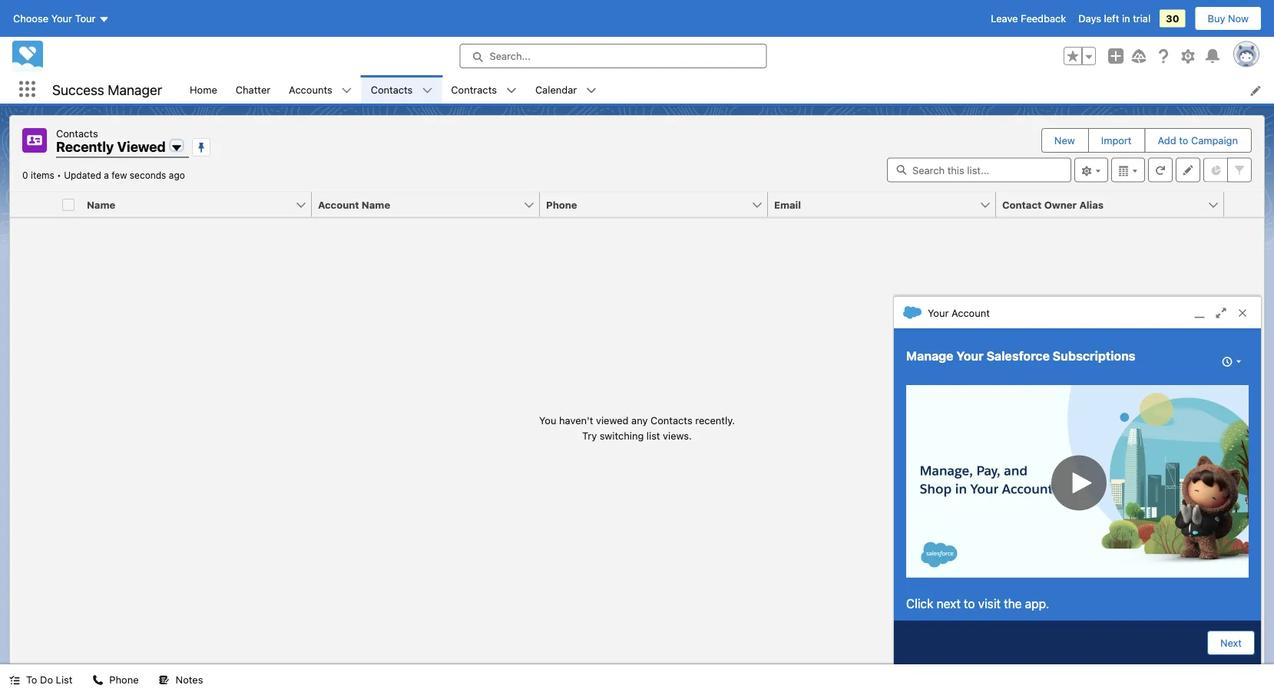 Task type: locate. For each thing, give the bounding box(es) containing it.
1 horizontal spatial to
[[1179, 135, 1189, 146]]

left
[[1104, 13, 1119, 24]]

haven't
[[559, 415, 593, 427]]

items
[[31, 170, 54, 181]]

1 vertical spatial phone button
[[83, 665, 148, 696]]

add
[[1158, 135, 1177, 146]]

name
[[87, 199, 115, 210], [362, 199, 390, 210]]

0 vertical spatial to
[[1179, 135, 1189, 146]]

2 name from the left
[[362, 199, 390, 210]]

2 vertical spatial your
[[957, 349, 984, 364]]

to
[[1179, 135, 1189, 146], [964, 597, 975, 612]]

your
[[51, 13, 72, 24], [928, 307, 949, 319], [957, 349, 984, 364]]

list containing home
[[181, 75, 1274, 104]]

text default image right the list
[[92, 676, 103, 686]]

group
[[1064, 47, 1096, 65]]

1 vertical spatial contacts
[[56, 128, 98, 139]]

contracts list item
[[442, 75, 526, 104]]

recently viewed status
[[22, 170, 64, 181]]

text default image left to
[[9, 676, 20, 686]]

cell
[[56, 192, 81, 218]]

chatter
[[236, 84, 271, 95]]

owner
[[1044, 199, 1077, 210]]

text default image
[[342, 85, 352, 96], [422, 85, 433, 96], [903, 304, 922, 322], [92, 676, 103, 686]]

contacts right 'accounts' list item
[[371, 84, 413, 95]]

1 vertical spatial to
[[964, 597, 975, 612]]

success
[[52, 81, 104, 98]]

0 vertical spatial phone
[[546, 199, 577, 210]]

next button
[[1207, 631, 1255, 656]]

next
[[1221, 638, 1242, 649]]

new button
[[1042, 129, 1088, 152]]

contact owner alias
[[1002, 199, 1104, 210]]

click next to visit the app.
[[906, 597, 1050, 612]]

name button
[[81, 192, 295, 217]]

text default image inside phone button
[[92, 676, 103, 686]]

text default image right calendar
[[586, 85, 597, 96]]

status
[[539, 413, 735, 443]]

cell inside recently viewed|contacts|list view element
[[56, 192, 81, 218]]

contacts up updated
[[56, 128, 98, 139]]

1 vertical spatial phone
[[109, 675, 139, 686]]

account inside button
[[318, 199, 359, 210]]

new
[[1055, 135, 1075, 146]]

contact owner alias element
[[996, 192, 1234, 218]]

manage your salesforce subscriptions
[[906, 349, 1136, 364]]

0 horizontal spatial name
[[87, 199, 115, 210]]

contact owner alias button
[[996, 192, 1208, 217]]

contacts up views.
[[651, 415, 693, 427]]

0 horizontal spatial to
[[964, 597, 975, 612]]

0 vertical spatial contacts
[[371, 84, 413, 95]]

text default image inside contracts list item
[[506, 85, 517, 96]]

0 vertical spatial your
[[51, 13, 72, 24]]

recently.
[[695, 415, 735, 427]]

contacts list item
[[362, 75, 442, 104]]

home
[[190, 84, 217, 95]]

0 items • updated a few seconds ago
[[22, 170, 185, 181]]

to right add
[[1179, 135, 1189, 146]]

0 horizontal spatial phone button
[[83, 665, 148, 696]]

1 horizontal spatial phone
[[546, 199, 577, 210]]

your for choose
[[51, 13, 72, 24]]

text default image left 'notes'
[[159, 676, 169, 686]]

text default image right the accounts
[[342, 85, 352, 96]]

account inside dialog
[[952, 307, 990, 319]]

phone
[[546, 199, 577, 210], [109, 675, 139, 686]]

text default image inside 'accounts' list item
[[342, 85, 352, 96]]

home link
[[181, 75, 226, 104]]

text default image inside contacts list item
[[422, 85, 433, 96]]

the
[[1004, 597, 1022, 612]]

accounts link
[[280, 75, 342, 104]]

you
[[539, 415, 557, 427]]

phone button
[[540, 192, 751, 217], [83, 665, 148, 696]]

switching
[[600, 430, 644, 441]]

your right manage
[[957, 349, 984, 364]]

0 horizontal spatial account
[[318, 199, 359, 210]]

salesforce
[[987, 349, 1050, 364]]

2 horizontal spatial your
[[957, 349, 984, 364]]

0 vertical spatial phone button
[[540, 192, 751, 217]]

you haven't viewed any contacts recently. try switching list views.
[[539, 415, 735, 441]]

text default image left your account
[[903, 304, 922, 322]]

your inside choose your tour popup button
[[51, 13, 72, 24]]

viewed
[[596, 415, 629, 427]]

2 vertical spatial contacts
[[651, 415, 693, 427]]

your up manage
[[928, 307, 949, 319]]

contacts link
[[362, 75, 422, 104]]

account name button
[[312, 192, 523, 217]]

0 horizontal spatial contacts
[[56, 128, 98, 139]]

item number image
[[10, 192, 56, 217]]

1 name from the left
[[87, 199, 115, 210]]

text default image
[[506, 85, 517, 96], [586, 85, 597, 96], [9, 676, 20, 686], [159, 676, 169, 686]]

any
[[631, 415, 648, 427]]

0 horizontal spatial your
[[51, 13, 72, 24]]

•
[[57, 170, 61, 181]]

Search Recently Viewed list view. search field
[[887, 158, 1072, 182]]

manager
[[108, 81, 162, 98]]

0 horizontal spatial phone
[[109, 675, 139, 686]]

your left tour
[[51, 13, 72, 24]]

contacts
[[371, 84, 413, 95], [56, 128, 98, 139], [651, 415, 693, 427]]

accounts list item
[[280, 75, 362, 104]]

action image
[[1224, 192, 1264, 217]]

list
[[647, 430, 660, 441]]

text default image inside 'your account' dialog
[[903, 304, 922, 322]]

account name
[[318, 199, 390, 210]]

click
[[906, 597, 934, 612]]

1 horizontal spatial contacts
[[371, 84, 413, 95]]

account
[[318, 199, 359, 210], [952, 307, 990, 319]]

text default image inside to do list button
[[9, 676, 20, 686]]

contacts inside you haven't viewed any contacts recently. try switching list views.
[[651, 415, 693, 427]]

leave
[[991, 13, 1018, 24]]

few
[[112, 170, 127, 181]]

1 horizontal spatial account
[[952, 307, 990, 319]]

1 horizontal spatial phone button
[[540, 192, 751, 217]]

2 horizontal spatial contacts
[[651, 415, 693, 427]]

to left visit
[[964, 597, 975, 612]]

to do list
[[26, 675, 73, 686]]

contracts
[[451, 84, 497, 95]]

text default image left contracts link
[[422, 85, 433, 96]]

email element
[[768, 192, 1006, 218]]

calendar list item
[[526, 75, 606, 104]]

0 vertical spatial account
[[318, 199, 359, 210]]

calendar
[[535, 84, 577, 95]]

views.
[[663, 430, 692, 441]]

list
[[181, 75, 1274, 104]]

text default image down search...
[[506, 85, 517, 96]]

item number element
[[10, 192, 56, 218]]

1 vertical spatial account
[[952, 307, 990, 319]]

import
[[1101, 135, 1132, 146]]

1 horizontal spatial name
[[362, 199, 390, 210]]

days
[[1079, 13, 1102, 24]]

success manager
[[52, 81, 162, 98]]

leave feedback
[[991, 13, 1066, 24]]

None search field
[[887, 158, 1072, 182]]

recently viewed|contacts|list view element
[[9, 115, 1265, 665]]

recently
[[56, 139, 114, 155]]

calendar link
[[526, 75, 586, 104]]

1 horizontal spatial your
[[928, 307, 949, 319]]



Task type: describe. For each thing, give the bounding box(es) containing it.
phone element
[[540, 192, 777, 218]]

contacts image
[[22, 128, 47, 153]]

to
[[26, 675, 37, 686]]

to inside button
[[1179, 135, 1189, 146]]

import button
[[1089, 129, 1144, 152]]

buy now
[[1208, 13, 1249, 24]]

feedback
[[1021, 13, 1066, 24]]

recently viewed
[[56, 139, 166, 155]]

chatter link
[[226, 75, 280, 104]]

your account
[[928, 307, 990, 319]]

text default image inside calendar list item
[[586, 85, 597, 96]]

now
[[1228, 13, 1249, 24]]

30
[[1166, 13, 1180, 24]]

contracts link
[[442, 75, 506, 104]]

campaign
[[1191, 135, 1238, 146]]

updated
[[64, 170, 101, 181]]

to do list button
[[0, 665, 82, 696]]

next
[[937, 597, 961, 612]]

add to campaign button
[[1146, 129, 1251, 152]]

alias
[[1080, 199, 1104, 210]]

choose your tour
[[13, 13, 96, 24]]

phone inside recently viewed|contacts|list view element
[[546, 199, 577, 210]]

add to campaign
[[1158, 135, 1238, 146]]

do
[[40, 675, 53, 686]]

subscriptions
[[1053, 349, 1136, 364]]

leave feedback link
[[991, 13, 1066, 24]]

visit
[[978, 597, 1001, 612]]

ago
[[169, 170, 185, 181]]

list
[[56, 675, 73, 686]]

1 vertical spatial your
[[928, 307, 949, 319]]

search...
[[490, 50, 531, 62]]

in
[[1122, 13, 1130, 24]]

choose your tour button
[[12, 6, 110, 31]]

seconds
[[130, 170, 166, 181]]

choose
[[13, 13, 48, 24]]

your for manage
[[957, 349, 984, 364]]

account name element
[[312, 192, 549, 218]]

action element
[[1224, 192, 1264, 218]]

buy
[[1208, 13, 1226, 24]]

days left in trial
[[1079, 13, 1151, 24]]

email
[[774, 199, 801, 210]]

contacts inside 'link'
[[371, 84, 413, 95]]

manage
[[906, 349, 954, 364]]

app.
[[1025, 597, 1050, 612]]

buy now button
[[1195, 6, 1262, 31]]

try
[[582, 430, 597, 441]]

contact
[[1002, 199, 1042, 210]]

tour
[[75, 13, 96, 24]]

email button
[[768, 192, 979, 217]]

trial
[[1133, 13, 1151, 24]]

notes button
[[149, 665, 212, 696]]

status containing you haven't viewed any contacts recently.
[[539, 413, 735, 443]]

search... button
[[460, 44, 767, 68]]

a
[[104, 170, 109, 181]]

accounts
[[289, 84, 332, 95]]

notes
[[176, 675, 203, 686]]

to inside 'your account' dialog
[[964, 597, 975, 612]]

your account dialog
[[893, 297, 1262, 665]]

viewed
[[117, 139, 166, 155]]

text default image inside notes button
[[159, 676, 169, 686]]

name element
[[81, 192, 321, 218]]

0
[[22, 170, 28, 181]]



Task type: vqa. For each thing, say whether or not it's contained in the screenshot.
'Salesforce'
yes



